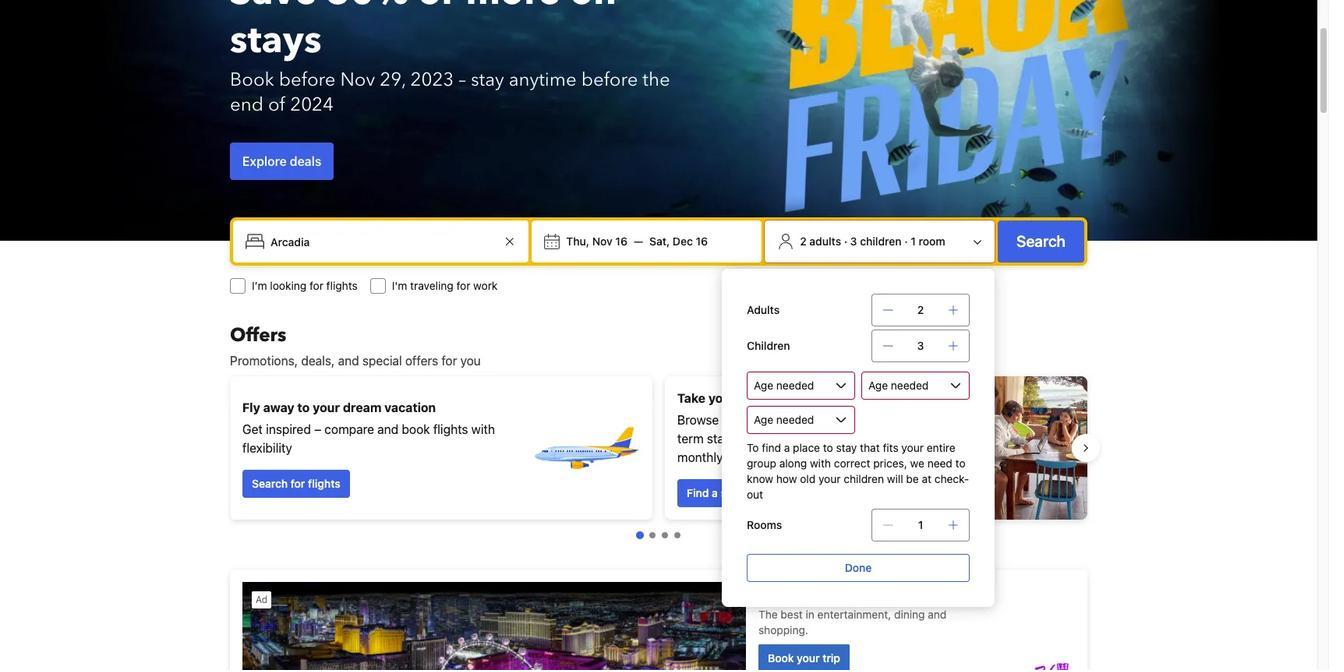 Task type: describe. For each thing, give the bounding box(es) containing it.
away
[[263, 401, 294, 415]]

stay inside offers main content
[[721, 487, 742, 500]]

sat, dec 16 button
[[643, 228, 714, 256]]

take your longest vacation yet image
[[947, 377, 1088, 520]]

2023
[[411, 67, 454, 93]]

region containing take your longest vacation yet
[[218, 370, 1100, 526]]

for down flexibility
[[291, 477, 305, 490]]

thu, nov 16 — sat, dec 16
[[566, 235, 708, 248]]

1 · from the left
[[844, 235, 848, 248]]

longest
[[739, 391, 784, 405]]

stays,
[[707, 432, 740, 446]]

vacation inside the 'take your longest vacation yet browse properties offering long- term stays, many at reduced monthly rates.'
[[787, 391, 838, 405]]

to find a place to stay that fits your entire group along with correct prices, we need to know how old your children will be at check- out
[[747, 441, 969, 501]]

sat,
[[650, 235, 670, 248]]

and inside fly away to your dream vacation get inspired – compare and book flights with flexibility
[[378, 423, 399, 437]]

1 horizontal spatial 1
[[918, 518, 923, 532]]

offers
[[230, 323, 286, 349]]

with inside fly away to your dream vacation get inspired – compare and book flights with flexibility
[[472, 423, 495, 437]]

book
[[230, 67, 274, 93]]

to
[[747, 441, 759, 455]]

2 adults · 3 children · 1 room
[[800, 235, 945, 248]]

stay inside save 30% or more on stays book before nov 29, 2023 – stay anytime before the end of 2024
[[471, 67, 504, 93]]

book
[[402, 423, 430, 437]]

reduced
[[791, 432, 838, 446]]

long-
[[831, 413, 861, 427]]

offers promotions, deals, and special offers for you
[[230, 323, 481, 368]]

traveling
[[410, 279, 454, 292]]

find a stay
[[687, 487, 742, 500]]

find a stay link
[[678, 480, 752, 508]]

search for flights link
[[242, 470, 350, 498]]

with inside "to find a place to stay that fits your entire group along with correct prices, we need to know how old your children will be at check- out"
[[810, 457, 831, 470]]

i'm
[[392, 279, 407, 292]]

deals,
[[301, 354, 335, 368]]

check-
[[935, 472, 969, 486]]

thu,
[[566, 235, 589, 248]]

will
[[887, 472, 903, 486]]

done button
[[747, 554, 970, 582]]

properties
[[722, 413, 780, 427]]

explore deals
[[242, 154, 321, 168]]

old
[[800, 472, 816, 486]]

that
[[860, 441, 880, 455]]

offers
[[405, 354, 438, 368]]

take
[[678, 391, 706, 405]]

advertisement region
[[230, 570, 1088, 671]]

children inside button
[[860, 235, 902, 248]]

offering
[[784, 413, 828, 427]]

progress bar inside offers main content
[[636, 532, 681, 540]]

more
[[466, 0, 561, 18]]

your inside fly away to your dream vacation get inspired – compare and book flights with flexibility
[[313, 401, 340, 415]]

1 horizontal spatial to
[[823, 441, 833, 455]]

your right 'old'
[[819, 472, 841, 486]]

search for flights
[[252, 477, 340, 490]]

adults
[[810, 235, 841, 248]]

2 for 2
[[918, 303, 924, 317]]

children
[[747, 339, 790, 352]]

term
[[678, 432, 704, 446]]

save
[[230, 0, 317, 18]]

0 vertical spatial flights
[[326, 279, 358, 292]]

monthly
[[678, 451, 723, 465]]

flights inside fly away to your dream vacation get inspired – compare and book flights with flexibility
[[433, 423, 468, 437]]

offers main content
[[218, 323, 1100, 671]]

on
[[570, 0, 617, 18]]

thu, nov 16 button
[[560, 228, 634, 256]]

end
[[230, 92, 264, 118]]

along
[[779, 457, 807, 470]]

done
[[845, 561, 872, 575]]

2 adults · 3 children · 1 room button
[[771, 227, 989, 257]]

29,
[[380, 67, 406, 93]]

1 16 from the left
[[615, 235, 628, 248]]

stay inside "to find a place to stay that fits your entire group along with correct prices, we need to know how old your children will be at check- out"
[[836, 441, 857, 455]]

search for search for flights
[[252, 477, 288, 490]]

2 before from the left
[[581, 67, 638, 93]]

take your longest vacation yet browse properties offering long- term stays, many at reduced monthly rates.
[[678, 391, 861, 465]]

entire
[[927, 441, 956, 455]]

for inside offers promotions, deals, and special offers for you
[[442, 354, 457, 368]]

group
[[747, 457, 777, 470]]

find
[[762, 441, 781, 455]]

1 inside 2 adults · 3 children · 1 room button
[[911, 235, 916, 248]]

deals
[[290, 154, 321, 168]]

fits
[[883, 441, 899, 455]]

or
[[418, 0, 456, 18]]

anytime
[[509, 67, 577, 93]]

children inside "to find a place to stay that fits your entire group along with correct prices, we need to know how old your children will be at check- out"
[[844, 472, 884, 486]]

work
[[473, 279, 498, 292]]

to inside fly away to your dream vacation get inspired – compare and book flights with flexibility
[[297, 401, 310, 415]]

3 inside button
[[850, 235, 857, 248]]

search for search
[[1017, 232, 1066, 250]]



Task type: vqa. For each thing, say whether or not it's contained in the screenshot.
Search for flights link
yes



Task type: locate. For each thing, give the bounding box(es) containing it.
promotions,
[[230, 354, 298, 368]]

get
[[242, 423, 263, 437]]

for left "you"
[[442, 354, 457, 368]]

rates.
[[726, 451, 758, 465]]

your up we
[[902, 441, 924, 455]]

know
[[747, 472, 773, 486]]

vacation inside fly away to your dream vacation get inspired – compare and book flights with flexibility
[[385, 401, 436, 415]]

2
[[800, 235, 807, 248], [918, 303, 924, 317]]

to right the away
[[297, 401, 310, 415]]

1 horizontal spatial vacation
[[787, 391, 838, 405]]

search inside button
[[1017, 232, 1066, 250]]

explore deals link
[[230, 143, 334, 180]]

—
[[634, 235, 643, 248]]

1 horizontal spatial 2
[[918, 303, 924, 317]]

nov inside save 30% or more on stays book before nov 29, 2023 – stay anytime before the end of 2024
[[340, 67, 375, 93]]

0 vertical spatial children
[[860, 235, 902, 248]]

1 horizontal spatial a
[[784, 441, 790, 455]]

1 horizontal spatial nov
[[592, 235, 613, 248]]

for left the work
[[457, 279, 470, 292]]

find
[[687, 487, 709, 500]]

1 down be
[[918, 518, 923, 532]]

for
[[310, 279, 324, 292], [457, 279, 470, 292], [442, 354, 457, 368], [291, 477, 305, 490]]

flights
[[326, 279, 358, 292], [433, 423, 468, 437], [308, 477, 340, 490]]

– right inspired
[[314, 423, 321, 437]]

with right book
[[472, 423, 495, 437]]

0 vertical spatial nov
[[340, 67, 375, 93]]

16 right dec
[[696, 235, 708, 248]]

and
[[338, 354, 359, 368], [378, 423, 399, 437]]

1 horizontal spatial stay
[[721, 487, 742, 500]]

– right 2023
[[459, 67, 466, 93]]

1 before from the left
[[279, 67, 336, 93]]

0 horizontal spatial a
[[712, 487, 718, 500]]

0 vertical spatial and
[[338, 354, 359, 368]]

1 vertical spatial with
[[810, 457, 831, 470]]

1 horizontal spatial ·
[[905, 235, 908, 248]]

0 vertical spatial search
[[1017, 232, 1066, 250]]

you
[[460, 354, 481, 368]]

1 horizontal spatial at
[[922, 472, 932, 486]]

1 vertical spatial search
[[252, 477, 288, 490]]

fly away to your dream vacation image
[[531, 394, 640, 503]]

at inside the 'take your longest vacation yet browse properties offering long- term stays, many at reduced monthly rates.'
[[777, 432, 788, 446]]

0 horizontal spatial 2
[[800, 235, 807, 248]]

before
[[279, 67, 336, 93], [581, 67, 638, 93]]

browse
[[678, 413, 719, 427]]

0 horizontal spatial ·
[[844, 235, 848, 248]]

vacation up book
[[385, 401, 436, 415]]

1 vertical spatial children
[[844, 472, 884, 486]]

1 vertical spatial flights
[[433, 423, 468, 437]]

2 vertical spatial flights
[[308, 477, 340, 490]]

to right place
[[823, 441, 833, 455]]

0 vertical spatial to
[[297, 401, 310, 415]]

16
[[615, 235, 628, 248], [696, 235, 708, 248]]

i'm
[[252, 279, 267, 292]]

1 vertical spatial 1
[[918, 518, 923, 532]]

flights down compare
[[308, 477, 340, 490]]

many
[[743, 432, 774, 446]]

need
[[928, 457, 953, 470]]

stay left out
[[721, 487, 742, 500]]

0 vertical spatial a
[[784, 441, 790, 455]]

fly away to your dream vacation get inspired – compare and book flights with flexibility
[[242, 401, 495, 455]]

dream
[[343, 401, 382, 415]]

0 horizontal spatial 3
[[850, 235, 857, 248]]

at right many
[[777, 432, 788, 446]]

prices,
[[873, 457, 907, 470]]

before left the
[[581, 67, 638, 93]]

1 vertical spatial nov
[[592, 235, 613, 248]]

a right find on the right bottom of page
[[784, 441, 790, 455]]

i'm looking for flights
[[252, 279, 358, 292]]

before down stays
[[279, 67, 336, 93]]

2 left adults
[[800, 235, 807, 248]]

0 horizontal spatial before
[[279, 67, 336, 93]]

stay
[[471, 67, 504, 93], [836, 441, 857, 455], [721, 487, 742, 500]]

flexibility
[[242, 441, 292, 455]]

your right the take
[[709, 391, 736, 405]]

0 horizontal spatial stay
[[471, 67, 504, 93]]

1 vertical spatial to
[[823, 441, 833, 455]]

nov left 29,
[[340, 67, 375, 93]]

–
[[459, 67, 466, 93], [314, 423, 321, 437]]

compare
[[325, 423, 374, 437]]

0 horizontal spatial and
[[338, 354, 359, 368]]

1 horizontal spatial and
[[378, 423, 399, 437]]

2 inside 2 adults · 3 children · 1 room button
[[800, 235, 807, 248]]

– inside save 30% or more on stays book before nov 29, 2023 – stay anytime before the end of 2024
[[459, 67, 466, 93]]

to up check-
[[956, 457, 966, 470]]

1 vertical spatial and
[[378, 423, 399, 437]]

your inside the 'take your longest vacation yet browse properties offering long- term stays, many at reduced monthly rates.'
[[709, 391, 736, 405]]

at
[[777, 432, 788, 446], [922, 472, 932, 486]]

flights right book
[[433, 423, 468, 437]]

with
[[472, 423, 495, 437], [810, 457, 831, 470]]

2 vertical spatial to
[[956, 457, 966, 470]]

0 horizontal spatial 1
[[911, 235, 916, 248]]

0 horizontal spatial nov
[[340, 67, 375, 93]]

and right deals,
[[338, 354, 359, 368]]

Where are you going? field
[[264, 228, 501, 256]]

2 horizontal spatial stay
[[836, 441, 857, 455]]

vacation
[[787, 391, 838, 405], [385, 401, 436, 415]]

and left book
[[378, 423, 399, 437]]

2 down room in the right top of the page
[[918, 303, 924, 317]]

1 vertical spatial –
[[314, 423, 321, 437]]

a right find
[[712, 487, 718, 500]]

we
[[910, 457, 925, 470]]

i'm traveling for work
[[392, 279, 498, 292]]

your up compare
[[313, 401, 340, 415]]

1 horizontal spatial with
[[810, 457, 831, 470]]

1 horizontal spatial search
[[1017, 232, 1066, 250]]

0 horizontal spatial 16
[[615, 235, 628, 248]]

search
[[1017, 232, 1066, 250], [252, 477, 288, 490]]

rooms
[[747, 518, 782, 532]]

yet
[[841, 391, 860, 405]]

children down the correct
[[844, 472, 884, 486]]

save 30% or more on stays book before nov 29, 2023 – stay anytime before the end of 2024
[[230, 0, 670, 118]]

1 left room in the right top of the page
[[911, 235, 916, 248]]

16 left —
[[615, 235, 628, 248]]

stay right 2023
[[471, 67, 504, 93]]

0 vertical spatial –
[[459, 67, 466, 93]]

and inside offers promotions, deals, and special offers for you
[[338, 354, 359, 368]]

0 vertical spatial 2
[[800, 235, 807, 248]]

children
[[860, 235, 902, 248], [844, 472, 884, 486]]

vacation up offering
[[787, 391, 838, 405]]

2 16 from the left
[[696, 235, 708, 248]]

looking
[[270, 279, 307, 292]]

a inside offers main content
[[712, 487, 718, 500]]

adults
[[747, 303, 780, 317]]

for right 'looking'
[[310, 279, 324, 292]]

room
[[919, 235, 945, 248]]

· right adults
[[844, 235, 848, 248]]

0 vertical spatial stay
[[471, 67, 504, 93]]

0 horizontal spatial –
[[314, 423, 321, 437]]

3
[[850, 235, 857, 248], [917, 339, 924, 352]]

at inside "to find a place to stay that fits your entire group along with correct prices, we need to know how old your children will be at check- out"
[[922, 472, 932, 486]]

1 horizontal spatial 3
[[917, 339, 924, 352]]

0 horizontal spatial search
[[252, 477, 288, 490]]

dec
[[673, 235, 693, 248]]

0 horizontal spatial to
[[297, 401, 310, 415]]

explore
[[242, 154, 287, 168]]

1 vertical spatial 2
[[918, 303, 924, 317]]

place
[[793, 441, 820, 455]]

·
[[844, 235, 848, 248], [905, 235, 908, 248]]

2 vertical spatial stay
[[721, 487, 742, 500]]

stay up the correct
[[836, 441, 857, 455]]

how
[[776, 472, 797, 486]]

of
[[268, 92, 286, 118]]

0 vertical spatial 1
[[911, 235, 916, 248]]

2 for 2 adults · 3 children · 1 room
[[800, 235, 807, 248]]

at right be
[[922, 472, 932, 486]]

progress bar
[[636, 532, 681, 540]]

– inside fly away to your dream vacation get inspired – compare and book flights with flexibility
[[314, 423, 321, 437]]

the
[[643, 67, 670, 93]]

with up 'old'
[[810, 457, 831, 470]]

· left room in the right top of the page
[[905, 235, 908, 248]]

nov right thu,
[[592, 235, 613, 248]]

1 vertical spatial stay
[[836, 441, 857, 455]]

stays
[[230, 15, 322, 66]]

inspired
[[266, 423, 311, 437]]

1 horizontal spatial –
[[459, 67, 466, 93]]

0 vertical spatial at
[[777, 432, 788, 446]]

search inside offers main content
[[252, 477, 288, 490]]

be
[[906, 472, 919, 486]]

0 vertical spatial 3
[[850, 235, 857, 248]]

to
[[297, 401, 310, 415], [823, 441, 833, 455], [956, 457, 966, 470]]

0 horizontal spatial at
[[777, 432, 788, 446]]

a inside "to find a place to stay that fits your entire group along with correct prices, we need to know how old your children will be at check- out"
[[784, 441, 790, 455]]

1 vertical spatial a
[[712, 487, 718, 500]]

nov
[[340, 67, 375, 93], [592, 235, 613, 248]]

fly
[[242, 401, 260, 415]]

region
[[218, 370, 1100, 526]]

your
[[709, 391, 736, 405], [313, 401, 340, 415], [902, 441, 924, 455], [819, 472, 841, 486]]

1 vertical spatial at
[[922, 472, 932, 486]]

0 horizontal spatial vacation
[[385, 401, 436, 415]]

special
[[362, 354, 402, 368]]

correct
[[834, 457, 871, 470]]

2 · from the left
[[905, 235, 908, 248]]

1 horizontal spatial before
[[581, 67, 638, 93]]

1 vertical spatial 3
[[917, 339, 924, 352]]

search button
[[998, 221, 1085, 263]]

1 horizontal spatial 16
[[696, 235, 708, 248]]

2 horizontal spatial to
[[956, 457, 966, 470]]

children left room in the right top of the page
[[860, 235, 902, 248]]

0 vertical spatial with
[[472, 423, 495, 437]]

0 horizontal spatial with
[[472, 423, 495, 437]]

out
[[747, 488, 763, 501]]

2024
[[290, 92, 334, 118]]

30%
[[326, 0, 409, 18]]

flights right 'looking'
[[326, 279, 358, 292]]



